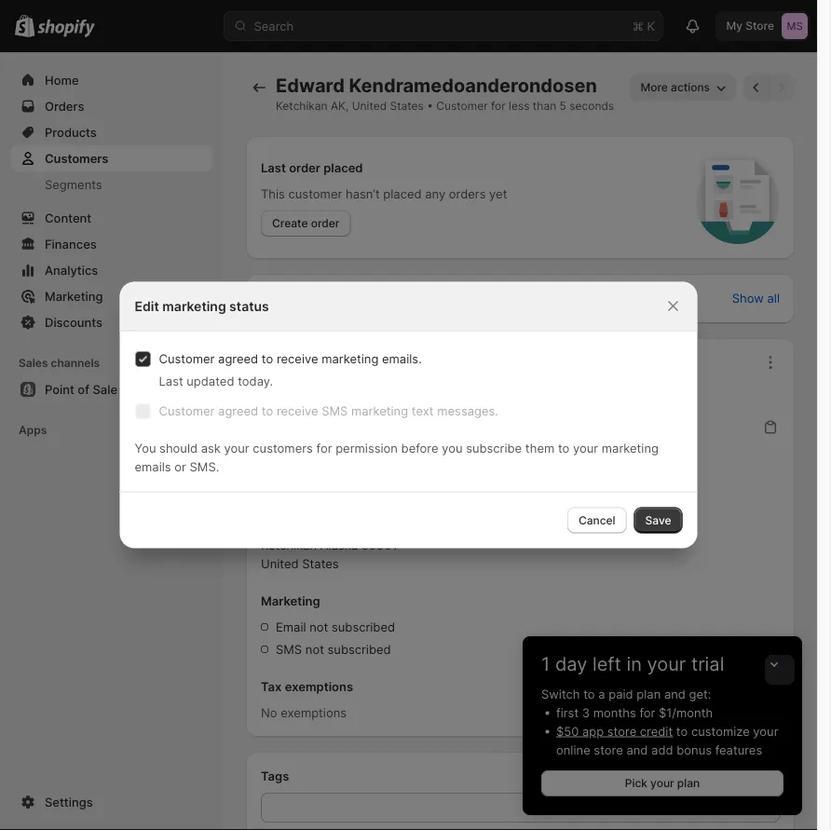 Task type: describe. For each thing, give the bounding box(es) containing it.
in for your
[[627, 653, 642, 676]]

receive for sms
[[277, 404, 318, 418]]

•
[[427, 99, 433, 113]]

to inside to customize your online store and add bonus features
[[676, 724, 688, 739]]

messages.
[[437, 404, 499, 418]]

for inside 1 day left in your trial element
[[640, 705, 656, 720]]

3
[[582, 705, 590, 720]]

save
[[645, 514, 671, 527]]

2 vertical spatial receive
[[284, 441, 326, 455]]

edward kendramedoanderondosen ketchikan ak, united states • customer for less than 5 seconds
[[276, 74, 614, 113]]

ak,
[[331, 99, 349, 113]]

to left a
[[584, 687, 595, 701]]

shopify image
[[37, 19, 95, 38]]

receive for marketing
[[277, 352, 318, 366]]

sms inside edit marketing status dialog
[[322, 404, 348, 418]]

notifications
[[329, 441, 400, 455]]

marketing up the information
[[322, 352, 379, 366]]

tax
[[261, 679, 282, 694]]

orders
[[449, 186, 486, 201]]

marketing right edit
[[162, 298, 226, 314]]

emails
[[135, 460, 171, 474]]

create order
[[272, 217, 340, 230]]

you
[[442, 441, 463, 456]]

for inside you should ask your customers for permission before you subscribe them to your marketing emails or sms.
[[316, 441, 332, 456]]

cancel
[[579, 514, 616, 527]]

tags
[[261, 769, 289, 783]]

than
[[533, 99, 557, 113]]

1 day left in your trial
[[541, 653, 725, 676]]

app
[[582, 724, 604, 739]]

k
[[647, 19, 655, 33]]

status
[[229, 298, 269, 314]]

and for plan
[[664, 687, 686, 701]]

updated
[[187, 374, 234, 389]]

save button
[[634, 507, 683, 534]]

metafields
[[261, 291, 323, 305]]

create
[[272, 217, 308, 230]]

states inside ketchikan alaska 99901 united states
[[302, 556, 339, 571]]

show all
[[732, 291, 780, 305]]

sales channels
[[19, 356, 100, 370]]

⌘
[[633, 19, 644, 33]]

sms.
[[190, 460, 219, 474]]

0 horizontal spatial plan
[[637, 687, 661, 701]]

marketing inside you should ask your customers for permission before you subscribe them to your marketing emails or sms.
[[602, 441, 659, 456]]

edwardcomplexname@fish.com
[[261, 420, 444, 434]]

united inside ketchikan alaska 99901 united states
[[261, 556, 299, 571]]

first
[[556, 705, 579, 720]]

email
[[276, 620, 306, 634]]

hasn't
[[346, 186, 380, 201]]

last for last updated today.
[[159, 374, 183, 389]]

settings link
[[11, 789, 212, 815]]

ketchikan alaska 99901 united states
[[261, 538, 397, 571]]

edit
[[135, 298, 159, 314]]

1 vertical spatial plan
[[677, 777, 700, 790]]

cancel button
[[567, 507, 627, 534]]

left
[[593, 653, 621, 676]]

months
[[593, 705, 636, 720]]

online
[[556, 743, 591, 757]]

trial
[[691, 653, 725, 676]]

customer agreed to receive marketing emails.
[[159, 352, 422, 366]]

you should ask your customers for permission before you subscribe them to your marketing emails or sms.
[[135, 441, 659, 474]]

customer for customer
[[261, 360, 319, 375]]

seconds
[[570, 99, 614, 113]]

bonus
[[677, 743, 712, 757]]

today.
[[238, 374, 273, 389]]

alaska
[[320, 538, 358, 552]]

not for sms
[[305, 642, 324, 657]]

add
[[652, 743, 673, 757]]

information
[[311, 394, 378, 408]]

ketchikan inside ketchikan alaska 99901 united states
[[261, 538, 317, 552]]

edit marketing status dialog
[[0, 282, 817, 548]]

tax exemptions
[[261, 679, 353, 694]]

will receive notifications in english
[[261, 441, 458, 455]]

should
[[159, 441, 198, 456]]

last for last order placed
[[261, 160, 286, 175]]

ask
[[201, 441, 221, 456]]

5
[[560, 99, 567, 113]]

to customize your online store and add bonus features
[[556, 724, 779, 757]]

for inside "edward kendramedoanderondosen ketchikan ak, united states • customer for less than 5 seconds"
[[491, 99, 506, 113]]

united inside "edward kendramedoanderondosen ketchikan ak, united states • customer for less than 5 seconds"
[[352, 99, 387, 113]]

$50
[[556, 724, 579, 739]]

last order placed
[[261, 160, 363, 175]]

all
[[767, 291, 780, 305]]

home link
[[11, 67, 212, 93]]

order for create
[[311, 217, 340, 230]]

this
[[261, 186, 285, 201]]

edwardcomplexname@fish.com button
[[250, 414, 455, 440]]

pick
[[625, 777, 648, 790]]

apps button
[[11, 418, 212, 444]]

features
[[715, 743, 763, 757]]

$50 app store credit
[[556, 724, 673, 739]]

your right ask
[[224, 441, 249, 456]]

a
[[599, 687, 605, 701]]

show
[[732, 291, 764, 305]]

states inside "edward kendramedoanderondosen ketchikan ak, united states • customer for less than 5 seconds"
[[390, 99, 424, 113]]

english
[[417, 441, 458, 455]]

$50 app store credit link
[[556, 724, 673, 739]]

your inside pick your plan link
[[651, 777, 674, 790]]

channels
[[51, 356, 100, 370]]

no exemptions
[[261, 705, 347, 720]]

customer inside "edward kendramedoanderondosen ketchikan ak, united states • customer for less than 5 seconds"
[[436, 99, 488, 113]]



Task type: vqa. For each thing, say whether or not it's contained in the screenshot.
requirements for Minimum purchase requirements
no



Task type: locate. For each thing, give the bounding box(es) containing it.
and inside to customize your online store and add bonus features
[[627, 743, 648, 757]]

edward
[[276, 74, 345, 97]]

for up credit
[[640, 705, 656, 720]]

1 horizontal spatial united
[[352, 99, 387, 113]]

0 horizontal spatial sms
[[276, 642, 302, 657]]

ketchikan down edward
[[276, 99, 328, 113]]

states
[[390, 99, 424, 113], [302, 556, 339, 571]]

any
[[425, 186, 446, 201]]

0 horizontal spatial placed
[[324, 160, 363, 175]]

agreed for customer agreed to receive marketing emails.
[[218, 352, 258, 366]]

last left updated
[[159, 374, 183, 389]]

last up this
[[261, 160, 286, 175]]

you
[[135, 441, 156, 456]]

0 horizontal spatial last
[[159, 374, 183, 389]]

1 horizontal spatial and
[[664, 687, 686, 701]]

0 vertical spatial and
[[664, 687, 686, 701]]

0 vertical spatial store
[[607, 724, 637, 739]]

text
[[412, 404, 434, 418]]

customer for customer agreed to receive marketing emails.
[[159, 352, 215, 366]]

settings
[[45, 795, 93, 809]]

0 vertical spatial last
[[261, 160, 286, 175]]

no
[[261, 705, 277, 720]]

plan down "bonus"
[[677, 777, 700, 790]]

in left 'english'
[[403, 441, 413, 455]]

2 agreed from the top
[[218, 404, 258, 418]]

paid
[[609, 687, 633, 701]]

marketing up edwardcomplexname@fish.com
[[351, 404, 408, 418]]

receive
[[277, 352, 318, 366], [277, 404, 318, 418], [284, 441, 326, 455]]

99901
[[362, 538, 397, 552]]

subscribed for email not subscribed
[[332, 620, 395, 634]]

create order button
[[261, 211, 351, 237]]

permission
[[336, 441, 398, 456]]

not for email
[[310, 620, 328, 634]]

subscribed down 'email not subscribed'
[[328, 642, 391, 657]]

1 vertical spatial receive
[[277, 404, 318, 418]]

1 vertical spatial not
[[305, 642, 324, 657]]

1 vertical spatial and
[[627, 743, 648, 757]]

placed left any
[[383, 186, 422, 201]]

emails.
[[382, 352, 422, 366]]

1 vertical spatial united
[[261, 556, 299, 571]]

subscribed
[[332, 620, 395, 634], [328, 642, 391, 657]]

1 vertical spatial states
[[302, 556, 339, 571]]

segments
[[45, 177, 102, 192]]

customer for customer agreed to receive sms marketing text messages.
[[159, 404, 215, 418]]

order
[[289, 160, 321, 175], [311, 217, 340, 230]]

1 agreed from the top
[[218, 352, 258, 366]]

customers link
[[11, 145, 212, 171]]

sms up edwardcomplexname@fish.com
[[322, 404, 348, 418]]

agreed for customer agreed to receive sms marketing text messages.
[[218, 404, 258, 418]]

and up the $1/month
[[664, 687, 686, 701]]

exemptions down the 'tax exemptions'
[[281, 705, 347, 720]]

yet
[[489, 186, 507, 201]]

0 vertical spatial receive
[[277, 352, 318, 366]]

0 vertical spatial agreed
[[218, 352, 258, 366]]

less
[[509, 99, 530, 113]]

united
[[352, 99, 387, 113], [261, 556, 299, 571]]

1 vertical spatial order
[[311, 217, 340, 230]]

to inside you should ask your customers for permission before you subscribe them to your marketing emails or sms.
[[558, 441, 570, 456]]

$1/month
[[659, 705, 713, 720]]

sales channels button
[[11, 350, 212, 377]]

0 vertical spatial sms
[[322, 404, 348, 418]]

0 vertical spatial exemptions
[[285, 679, 353, 694]]

0 vertical spatial in
[[403, 441, 413, 455]]

customize
[[691, 724, 750, 739]]

0 horizontal spatial states
[[302, 556, 339, 571]]

0 vertical spatial united
[[352, 99, 387, 113]]

1 day left in your trial element
[[523, 685, 802, 815]]

1 horizontal spatial last
[[261, 160, 286, 175]]

for down the edwardcomplexname@fish.com button
[[316, 441, 332, 456]]

your inside 1 day left in your trial dropdown button
[[647, 653, 686, 676]]

not
[[310, 620, 328, 634], [305, 642, 324, 657]]

credit
[[640, 724, 673, 739]]

kendramedoanderondosen
[[349, 74, 597, 97]]

receive up contact
[[277, 352, 318, 366]]

to down the $1/month
[[676, 724, 688, 739]]

placed
[[324, 160, 363, 175], [383, 186, 422, 201]]

1 vertical spatial placed
[[383, 186, 422, 201]]

1 vertical spatial ketchikan
[[261, 538, 317, 552]]

subscribed for sms not subscribed
[[328, 642, 391, 657]]

your up features
[[753, 724, 779, 739]]

not up sms not subscribed
[[310, 620, 328, 634]]

receive up customers
[[277, 404, 318, 418]]

apps
[[19, 424, 47, 437]]

switch to a paid plan and get:
[[541, 687, 711, 701]]

marketing up save
[[602, 441, 659, 456]]

exemptions for no exemptions
[[281, 705, 347, 720]]

subscribed up sms not subscribed
[[332, 620, 395, 634]]

1 horizontal spatial plan
[[677, 777, 700, 790]]

0 vertical spatial order
[[289, 160, 321, 175]]

1 vertical spatial agreed
[[218, 404, 258, 418]]

0 horizontal spatial and
[[627, 743, 648, 757]]

1 vertical spatial sms
[[276, 642, 302, 657]]

to up today.
[[262, 352, 273, 366]]

1 horizontal spatial placed
[[383, 186, 422, 201]]

customer agreed to receive sms marketing text messages.
[[159, 404, 499, 418]]

and for store
[[627, 743, 648, 757]]

1 vertical spatial last
[[159, 374, 183, 389]]

first 3 months for $1/month
[[556, 705, 713, 720]]

them
[[525, 441, 555, 456]]

home
[[45, 73, 79, 87]]

store down months
[[607, 724, 637, 739]]

ketchikan inside "edward kendramedoanderondosen ketchikan ak, united states • customer for less than 5 seconds"
[[276, 99, 328, 113]]

agreed down today.
[[218, 404, 258, 418]]

discounts
[[45, 315, 102, 329]]

your right pick
[[651, 777, 674, 790]]

1 horizontal spatial states
[[390, 99, 424, 113]]

pick your plan
[[625, 777, 700, 790]]

sales
[[19, 356, 48, 370]]

placed up hasn't at the top of page
[[324, 160, 363, 175]]

2 vertical spatial for
[[640, 705, 656, 720]]

store down the $50 app store credit link
[[594, 743, 623, 757]]

0 horizontal spatial united
[[261, 556, 299, 571]]

sms not subscribed
[[276, 642, 391, 657]]

store inside to customize your online store and add bonus features
[[594, 743, 623, 757]]

to down today.
[[262, 404, 273, 418]]

0 vertical spatial plan
[[637, 687, 661, 701]]

customer
[[289, 186, 342, 201]]

united right ak,
[[352, 99, 387, 113]]

customer down updated
[[159, 404, 215, 418]]

order inside create order button
[[311, 217, 340, 230]]

0 vertical spatial ketchikan
[[276, 99, 328, 113]]

customers
[[45, 151, 109, 165]]

0 vertical spatial subscribed
[[332, 620, 395, 634]]

0 vertical spatial for
[[491, 99, 506, 113]]

customer down the kendramedoanderondosen
[[436, 99, 488, 113]]

customer up contact
[[261, 360, 319, 375]]

1 horizontal spatial for
[[491, 99, 506, 113]]

discounts link
[[11, 309, 212, 336]]

0 vertical spatial states
[[390, 99, 424, 113]]

0 horizontal spatial in
[[403, 441, 413, 455]]

order up "customer"
[[289, 160, 321, 175]]

get:
[[689, 687, 711, 701]]

agreed up today.
[[218, 352, 258, 366]]

your left "trial"
[[647, 653, 686, 676]]

will
[[261, 441, 281, 455]]

switch
[[541, 687, 580, 701]]

in inside 1 day left in your trial dropdown button
[[627, 653, 642, 676]]

0 vertical spatial not
[[310, 620, 328, 634]]

your right them
[[573, 441, 598, 456]]

1 vertical spatial exemptions
[[281, 705, 347, 720]]

united up "marketing"
[[261, 556, 299, 571]]

not down 'email not subscribed'
[[305, 642, 324, 657]]

in right left
[[627, 653, 642, 676]]

0 horizontal spatial for
[[316, 441, 332, 456]]

and left add
[[627, 743, 648, 757]]

segments link
[[11, 171, 212, 198]]

marketing
[[261, 594, 320, 608]]

states left •
[[390, 99, 424, 113]]

exemptions for tax exemptions
[[285, 679, 353, 694]]

1 vertical spatial for
[[316, 441, 332, 456]]

for
[[491, 99, 506, 113], [316, 441, 332, 456], [640, 705, 656, 720]]

contact information
[[261, 394, 378, 408]]

⌘ k
[[633, 19, 655, 33]]

ketchikan
[[276, 99, 328, 113], [261, 538, 317, 552]]

1 horizontal spatial in
[[627, 653, 642, 676]]

customer up updated
[[159, 352, 215, 366]]

1 vertical spatial store
[[594, 743, 623, 757]]

in for english
[[403, 441, 413, 455]]

before
[[401, 441, 439, 456]]

or
[[175, 460, 186, 474]]

order for last
[[289, 160, 321, 175]]

1 horizontal spatial sms
[[322, 404, 348, 418]]

ketchikan left alaska
[[261, 538, 317, 552]]

show all link
[[732, 289, 780, 308]]

sms down email
[[276, 642, 302, 657]]

subscribe
[[466, 441, 522, 456]]

in
[[403, 441, 413, 455], [627, 653, 642, 676]]

states down alaska
[[302, 556, 339, 571]]

for left less
[[491, 99, 506, 113]]

0 vertical spatial placed
[[324, 160, 363, 175]]

order down "customer"
[[311, 217, 340, 230]]

plan up first 3 months for $1/month
[[637, 687, 661, 701]]

exemptions
[[285, 679, 353, 694], [281, 705, 347, 720]]

receive right will
[[284, 441, 326, 455]]

1 vertical spatial subscribed
[[328, 642, 391, 657]]

agreed
[[218, 352, 258, 366], [218, 404, 258, 418]]

this customer hasn't placed any orders yet
[[261, 186, 507, 201]]

2 horizontal spatial for
[[640, 705, 656, 720]]

your
[[224, 441, 249, 456], [573, 441, 598, 456], [647, 653, 686, 676], [753, 724, 779, 739], [651, 777, 674, 790]]

to right them
[[558, 441, 570, 456]]

last updated today.
[[159, 374, 273, 389]]

1
[[541, 653, 550, 676]]

exemptions up 'no exemptions'
[[285, 679, 353, 694]]

1 vertical spatial in
[[627, 653, 642, 676]]

your inside to customize your online store and add bonus features
[[753, 724, 779, 739]]

last inside edit marketing status dialog
[[159, 374, 183, 389]]

and
[[664, 687, 686, 701], [627, 743, 648, 757]]



